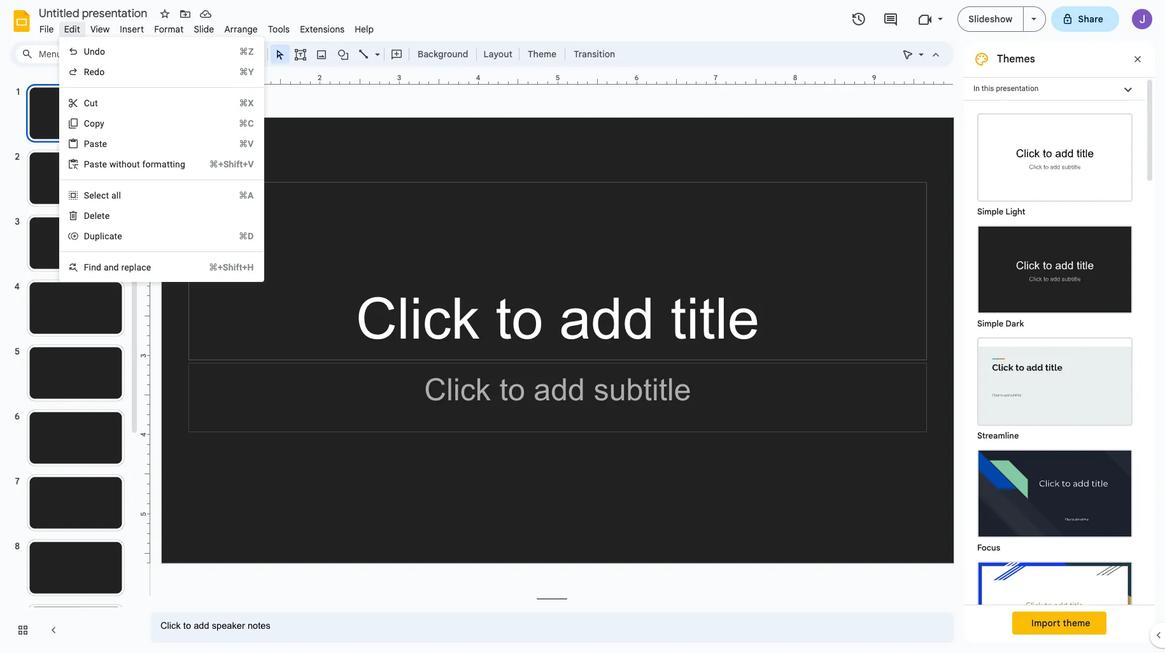 Task type: locate. For each thing, give the bounding box(es) containing it.
edit
[[64, 24, 80, 35]]

ind
[[89, 262, 101, 273]]

file
[[39, 24, 54, 35]]

1 vertical spatial simple
[[977, 318, 1004, 329]]

transition button
[[568, 45, 621, 64]]

e
[[90, 211, 95, 221]]

layout
[[484, 48, 513, 60]]

light
[[1006, 206, 1026, 217]]

d down e
[[84, 231, 90, 241]]

Menus field
[[16, 45, 80, 63]]

option group containing simple light
[[964, 101, 1145, 653]]

⌘+shift+h
[[209, 262, 254, 273]]

presentation options image
[[1031, 18, 1036, 20]]

Simple Dark radio
[[971, 219, 1139, 331]]

simple light
[[977, 206, 1026, 217]]

simple for simple dark
[[977, 318, 1004, 329]]

Simple Light radio
[[971, 107, 1139, 653]]

redo r element
[[84, 67, 108, 77]]

⌘+shift+v element
[[194, 158, 254, 171]]

2 d from the top
[[84, 231, 90, 241]]

import theme
[[1032, 618, 1091, 629]]

t
[[95, 98, 98, 108]]

help
[[355, 24, 374, 35]]

a
[[111, 190, 116, 201]]

menu bar inside menu bar banner
[[34, 17, 379, 38]]

mode and view toolbar
[[898, 41, 946, 67]]

paste with o ut formatting
[[84, 159, 185, 169]]

⌘y element
[[224, 66, 254, 78]]

⌘d
[[239, 231, 254, 241]]

format menu item
[[149, 22, 189, 37]]

view
[[90, 24, 110, 35]]

insert image image
[[314, 45, 329, 63]]

edo
[[89, 67, 105, 77]]

paste
[[84, 159, 107, 169]]

dark
[[1006, 318, 1024, 329]]

extensions menu item
[[295, 22, 350, 37]]

theme
[[1063, 618, 1091, 629]]

u
[[84, 46, 90, 57]]

arrange menu item
[[219, 22, 263, 37]]

navigation inside themes application
[[0, 72, 140, 653]]

Star checkbox
[[156, 5, 174, 23]]

Focus radio
[[971, 443, 1139, 555]]

lete
[[95, 211, 110, 221]]

menu bar containing file
[[34, 17, 379, 38]]

tools menu item
[[263, 22, 295, 37]]

menu containing u
[[59, 37, 264, 282]]

format
[[154, 24, 184, 35]]

streamline
[[977, 430, 1019, 441]]

f
[[84, 262, 89, 273]]

⌘+shift+v
[[209, 159, 254, 169]]

d for e
[[84, 211, 90, 221]]

simple left dark
[[977, 318, 1004, 329]]

d
[[84, 211, 90, 221], [84, 231, 90, 241]]

find and replace f element
[[84, 262, 155, 273]]

⌘v element
[[224, 138, 254, 150]]

menu inside themes application
[[59, 37, 264, 282]]

d uplicate
[[84, 231, 122, 241]]

view menu item
[[85, 22, 115, 37]]

in this presentation
[[974, 84, 1039, 93]]

p aste
[[84, 139, 107, 149]]

with
[[109, 159, 127, 169]]

slideshow button
[[958, 6, 1024, 32]]

simple inside option
[[977, 206, 1004, 217]]

⌘y
[[239, 67, 254, 77]]

extensions
[[300, 24, 345, 35]]

duplicate d element
[[84, 231, 126, 241]]

0 vertical spatial d
[[84, 211, 90, 221]]

⌘v
[[239, 139, 254, 149]]

themes section
[[964, 41, 1155, 653]]

background button
[[412, 45, 474, 64]]

r edo
[[84, 67, 105, 77]]

d left lete
[[84, 211, 90, 221]]

paste p element
[[84, 139, 111, 149]]

in
[[974, 84, 980, 93]]

copy c element
[[84, 118, 108, 129]]

Shift radio
[[971, 555, 1139, 653]]

2 simple from the top
[[977, 318, 1004, 329]]

themes
[[997, 53, 1035, 66]]

Streamline radio
[[971, 331, 1139, 443]]

main toolbar
[[79, 45, 622, 64]]

help menu item
[[350, 22, 379, 37]]

c
[[84, 118, 90, 129]]

formatting
[[142, 159, 185, 169]]

file menu item
[[34, 22, 59, 37]]

simple left 'light'
[[977, 206, 1004, 217]]

navigation
[[0, 72, 140, 653]]

cut t element
[[84, 98, 102, 108]]

arrange
[[224, 24, 258, 35]]

menu bar
[[34, 17, 379, 38]]

r
[[84, 67, 89, 77]]

shift image
[[979, 563, 1132, 649]]

⌘z
[[239, 46, 254, 57]]

simple
[[977, 206, 1004, 217], [977, 318, 1004, 329]]

⌘a
[[239, 190, 254, 201]]

0 vertical spatial simple
[[977, 206, 1004, 217]]

1 simple from the top
[[977, 206, 1004, 217]]

menu
[[59, 37, 264, 282]]

option group
[[964, 101, 1145, 653]]

presentation
[[996, 84, 1039, 93]]

paste without formatting o element
[[84, 159, 189, 169]]

1 d from the top
[[84, 211, 90, 221]]

select all a element
[[84, 190, 125, 201]]

opy
[[90, 118, 104, 129]]

1 vertical spatial d
[[84, 231, 90, 241]]

select line image
[[372, 46, 380, 50]]

live pointer settings image
[[916, 46, 924, 50]]

simple inside radio
[[977, 318, 1004, 329]]

slideshow
[[969, 13, 1013, 25]]



Task type: describe. For each thing, give the bounding box(es) containing it.
theme button
[[522, 45, 562, 64]]

select a ll
[[84, 190, 121, 201]]

this
[[982, 84, 994, 93]]

p
[[84, 139, 90, 149]]

ll
[[116, 190, 121, 201]]

Rename text field
[[34, 5, 155, 20]]

⌘x element
[[224, 97, 254, 110]]

aste
[[90, 139, 107, 149]]

theme
[[528, 48, 557, 60]]

select
[[84, 190, 109, 201]]

import
[[1032, 618, 1061, 629]]

undo u element
[[84, 46, 109, 57]]

shape image
[[336, 45, 351, 63]]

share button
[[1051, 6, 1119, 32]]

⌘c
[[239, 118, 254, 129]]

simple for simple light
[[977, 206, 1004, 217]]

insert
[[120, 24, 144, 35]]

simple dark
[[977, 318, 1024, 329]]

themes application
[[0, 0, 1165, 653]]

insert menu item
[[115, 22, 149, 37]]

delete e element
[[84, 211, 114, 221]]

⌘a element
[[223, 189, 254, 202]]

import theme button
[[1013, 612, 1107, 635]]

edit menu item
[[59, 22, 85, 37]]

o
[[127, 159, 132, 169]]

cu
[[84, 98, 95, 108]]

u ndo
[[84, 46, 105, 57]]

⌘x
[[239, 98, 254, 108]]

share
[[1078, 13, 1104, 25]]

option group inside the themes section
[[964, 101, 1145, 653]]

uplicate
[[90, 231, 122, 241]]

f ind and replace
[[84, 262, 151, 273]]

background
[[418, 48, 468, 60]]

d e lete
[[84, 211, 110, 221]]

ndo
[[90, 46, 105, 57]]

slide
[[194, 24, 214, 35]]

d for uplicate
[[84, 231, 90, 241]]

layout button
[[480, 45, 516, 64]]

tools
[[268, 24, 290, 35]]

in this presentation tab
[[964, 77, 1145, 101]]

focus
[[977, 543, 1001, 553]]

and
[[104, 262, 119, 273]]

cu t
[[84, 98, 98, 108]]

⌘z element
[[224, 45, 254, 58]]

ut
[[132, 159, 140, 169]]

menu bar banner
[[0, 0, 1165, 653]]

⌘c element
[[224, 117, 254, 130]]

⌘+shift+h element
[[193, 261, 254, 274]]

⌘d element
[[224, 230, 254, 243]]

transition
[[574, 48, 615, 60]]

slide menu item
[[189, 22, 219, 37]]

c opy
[[84, 118, 104, 129]]

replace
[[121, 262, 151, 273]]



Task type: vqa. For each thing, say whether or not it's contained in the screenshot.


